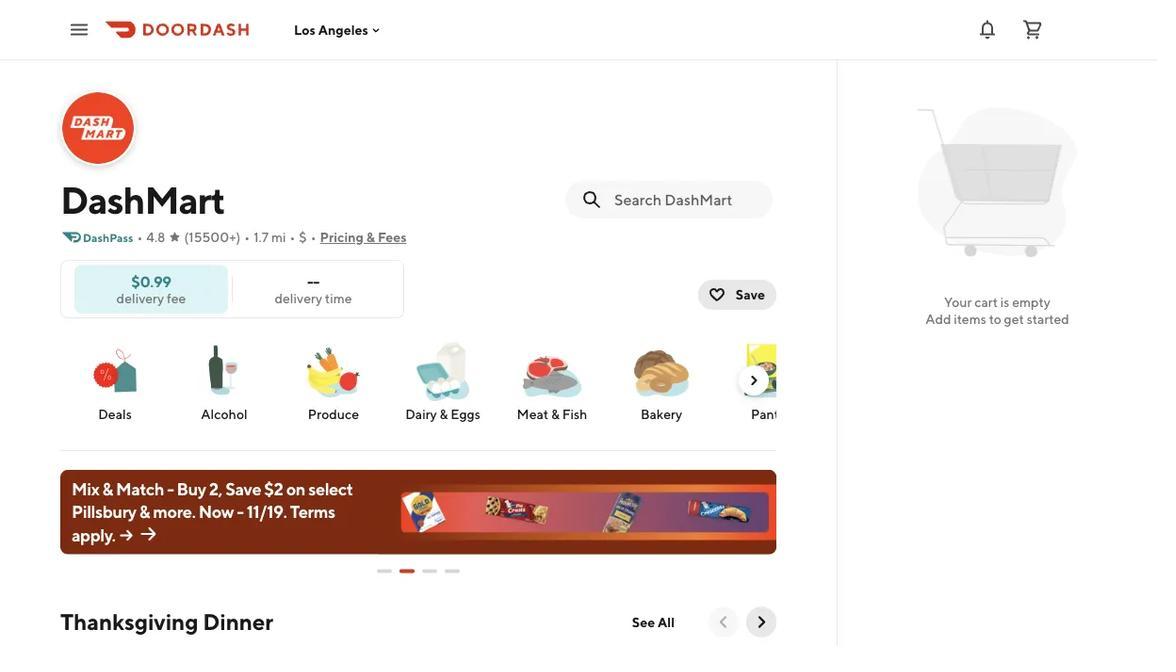 Task type: describe. For each thing, give the bounding box(es) containing it.
save button
[[699, 280, 777, 310]]

dairy & eggs link
[[396, 338, 490, 424]]

see
[[633, 615, 655, 630]]

get
[[1005, 312, 1025, 327]]

previous button of carousel image
[[715, 613, 734, 632]]

deals image
[[81, 338, 149, 405]]

dairy & eggs
[[406, 407, 481, 422]]

your cart is empty add items to get started
[[926, 295, 1070, 327]]

now
[[199, 502, 234, 522]]

alcohol image
[[190, 338, 258, 404]]

pillsbury
[[72, 502, 136, 522]]

on
[[286, 479, 306, 499]]

1 • from the left
[[137, 230, 143, 245]]

pantry
[[751, 407, 791, 422]]

dairy & eggs image
[[409, 338, 477, 405]]

bakery image
[[628, 338, 696, 405]]

apply.
[[72, 526, 115, 546]]

los
[[294, 22, 316, 37]]

2,
[[209, 479, 222, 499]]

deals link
[[68, 338, 162, 424]]

buy
[[177, 479, 206, 499]]

fish
[[563, 407, 588, 422]]

next button of carousel image
[[752, 613, 771, 632]]

produce
[[308, 407, 359, 422]]

& down match
[[139, 502, 150, 522]]

produce image
[[300, 338, 368, 405]]

items
[[954, 312, 987, 327]]

Search DashMart search field
[[615, 190, 758, 210]]

terms
[[290, 502, 335, 522]]

angeles
[[318, 22, 369, 37]]

los angeles
[[294, 22, 369, 37]]

& for dairy & eggs
[[440, 407, 448, 422]]

empty
[[1013, 295, 1051, 310]]

time
[[325, 290, 352, 306]]

3 • from the left
[[290, 230, 295, 245]]

mi
[[271, 230, 286, 245]]

bakery link
[[615, 338, 709, 424]]

dashmart image
[[62, 92, 134, 164]]

deals
[[98, 407, 132, 422]]

$2
[[264, 479, 283, 499]]

pantry image
[[737, 338, 805, 405]]

delivery inside $0.99 delivery fee
[[117, 290, 164, 306]]

next image
[[747, 373, 762, 388]]

meat & fish
[[517, 407, 588, 422]]

select
[[309, 479, 353, 499]]

mix & match - buy 2, save $2 on select pillsbury & more. now - 11/19. terms apply. →
[[72, 479, 353, 546]]

1.7
[[254, 230, 269, 245]]

• 1.7 mi • $ • pricing & fees
[[244, 230, 407, 245]]

meat
[[517, 407, 549, 422]]

$0.99
[[131, 272, 171, 290]]

11/19.
[[247, 502, 287, 522]]

meat & fish link
[[505, 338, 600, 424]]

empty retail cart image
[[909, 94, 1087, 272]]

match
[[116, 479, 164, 499]]

all
[[658, 615, 675, 630]]

alcohol link
[[177, 338, 272, 424]]

& for meat & fish
[[552, 407, 560, 422]]



Task type: locate. For each thing, give the bounding box(es) containing it.
0 horizontal spatial delivery
[[117, 290, 164, 306]]

to
[[990, 312, 1002, 327]]

-- delivery time
[[275, 272, 352, 306]]

thanksgiving
[[60, 609, 198, 636]]

4 • from the left
[[311, 230, 316, 245]]

thanksgiving dinner
[[60, 609, 274, 636]]

pantry link
[[724, 338, 818, 424]]

• left 1.7
[[244, 230, 250, 245]]

save right 2,
[[225, 479, 261, 499]]

-
[[307, 272, 313, 290], [313, 272, 320, 290], [167, 479, 174, 499], [237, 502, 244, 522]]

& left eggs at bottom
[[440, 407, 448, 422]]

&
[[367, 230, 375, 245], [440, 407, 448, 422], [552, 407, 560, 422], [102, 479, 113, 499], [139, 502, 150, 522]]

see all link
[[621, 608, 686, 638]]

2 • from the left
[[244, 230, 250, 245]]

notification bell image
[[977, 18, 999, 41]]

alcohol
[[201, 407, 248, 422]]

2 delivery from the left
[[275, 290, 322, 306]]

& inside dairy & eggs link
[[440, 407, 448, 422]]

• right $
[[311, 230, 316, 245]]

pricing & fees button
[[320, 223, 407, 253]]

mix
[[72, 479, 99, 499]]

& inside meat & fish link
[[552, 407, 560, 422]]

• left $
[[290, 230, 295, 245]]

los angeles button
[[294, 22, 384, 37]]

see all
[[633, 615, 675, 630]]

→
[[118, 526, 134, 546]]

& left the fish
[[552, 407, 560, 422]]

add
[[926, 312, 952, 327]]

your
[[945, 295, 972, 310]]

dinner
[[203, 609, 274, 636]]

fee
[[167, 290, 186, 306]]

started
[[1027, 312, 1070, 327]]

$
[[299, 230, 307, 245]]

produce link
[[287, 338, 381, 424]]

delivery
[[117, 290, 164, 306], [275, 290, 322, 306]]

pricing
[[320, 230, 364, 245]]

save inside mix & match - buy 2, save $2 on select pillsbury & more. now - 11/19. terms apply. →
[[225, 479, 261, 499]]

bakery
[[641, 407, 683, 422]]

more.
[[153, 502, 196, 522]]

$0.99 delivery fee
[[117, 272, 186, 306]]

delivery inside -- delivery time
[[275, 290, 322, 306]]

(15500+)
[[184, 230, 241, 245]]

& left fees
[[367, 230, 375, 245]]

& for mix & match - buy 2, save $2 on select pillsbury & more. now - 11/19. terms apply. →
[[102, 479, 113, 499]]

4.8
[[146, 230, 165, 245]]

cart
[[975, 295, 999, 310]]

eggs
[[451, 407, 481, 422]]

open menu image
[[68, 18, 91, 41]]

is
[[1001, 295, 1010, 310]]

1 vertical spatial save
[[225, 479, 261, 499]]

0 horizontal spatial save
[[225, 479, 261, 499]]

•
[[137, 230, 143, 245], [244, 230, 250, 245], [290, 230, 295, 245], [311, 230, 316, 245]]

0 vertical spatial save
[[736, 287, 766, 303]]

& right mix
[[102, 479, 113, 499]]

0 items, open order cart image
[[1022, 18, 1045, 41]]

1 delivery from the left
[[117, 290, 164, 306]]

1 horizontal spatial delivery
[[275, 290, 322, 306]]

1 horizontal spatial save
[[736, 287, 766, 303]]

dairy
[[406, 407, 437, 422]]

meat & fish image
[[519, 338, 586, 405]]

fees
[[378, 230, 407, 245]]

thanksgiving dinner link
[[60, 608, 274, 638]]

delivery left time
[[275, 290, 322, 306]]

dashpass
[[83, 231, 133, 244]]

save
[[736, 287, 766, 303], [225, 479, 261, 499]]

• left 4.8
[[137, 230, 143, 245]]

save inside button
[[736, 287, 766, 303]]

dashmart
[[60, 177, 225, 222]]

delivery left fee
[[117, 290, 164, 306]]

save up 'pantry' image
[[736, 287, 766, 303]]



Task type: vqa. For each thing, say whether or not it's contained in the screenshot.
Dairy & Eggs
yes



